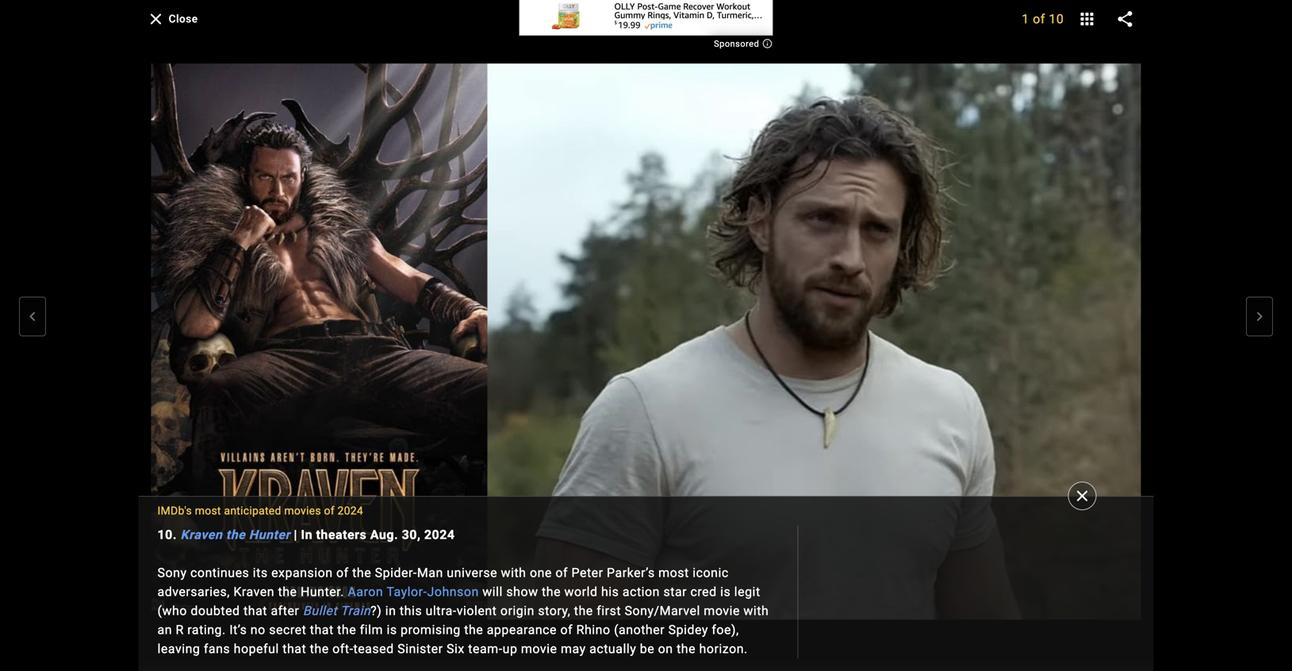 Task type: describe. For each thing, give the bounding box(es) containing it.
imdb's most anticipated movies of 2024
[[157, 505, 363, 518]]

rhino
[[576, 623, 610, 638]]

sponsored content section
[[519, 0, 773, 49]]

in
[[301, 528, 313, 543]]

promising
[[401, 623, 461, 638]]

aug.
[[370, 528, 398, 543]]

that inside "will show the world his action star cred is legit (who doubted that after"
[[244, 604, 267, 619]]

film
[[360, 623, 383, 638]]

?) in this ultra-violent origin story, the first sony/marvel movie with an r rating. it's no secret that the film is promising the appearance of rhino (another spidey foe), leaving fans hopeful that the oft-teased sinister six team-up movie may actually be on the horizon.
[[157, 604, 769, 657]]

aaron taylor-johnson link
[[348, 585, 479, 600]]

on
[[658, 642, 673, 657]]

iconic
[[693, 566, 729, 581]]

action
[[623, 585, 660, 600]]

1
[[1022, 12, 1029, 27]]

hopeful
[[234, 642, 279, 657]]

secret
[[269, 623, 306, 638]]

1 of 10
[[1022, 12, 1064, 27]]

|
[[294, 528, 297, 543]]

its
[[253, 566, 268, 581]]

up
[[503, 642, 517, 657]]

story,
[[538, 604, 571, 619]]

(another
[[614, 623, 665, 638]]

no
[[250, 623, 266, 638]]

cred
[[690, 585, 717, 600]]

hunter
[[249, 528, 290, 543]]

of up hunter.
[[336, 566, 349, 581]]

the down violent
[[464, 623, 483, 638]]

an
[[157, 623, 172, 638]]

the up aaron
[[352, 566, 371, 581]]

doubted
[[191, 604, 240, 619]]

this
[[400, 604, 422, 619]]

10.
[[157, 528, 177, 543]]

foe),
[[712, 623, 739, 638]]

the left oft-
[[310, 642, 329, 657]]

kraven the hunter link
[[180, 528, 290, 543]]

is inside "will show the world his action star cred is legit (who doubted that after"
[[720, 585, 731, 600]]

it's
[[229, 623, 247, 638]]

anticipated
[[224, 505, 281, 518]]

0 horizontal spatial kraven
[[180, 528, 222, 543]]

peter
[[571, 566, 603, 581]]

origin
[[500, 604, 535, 619]]

10
[[1049, 12, 1064, 27]]

1 horizontal spatial 2024
[[424, 528, 455, 543]]

continues
[[190, 566, 249, 581]]

first
[[597, 604, 621, 619]]

be
[[640, 642, 655, 657]]

bullet
[[303, 604, 337, 619]]

of right movies
[[324, 505, 335, 518]]

1 vertical spatial that
[[310, 623, 334, 638]]

teased
[[353, 642, 394, 657]]

30,
[[402, 528, 421, 543]]

taylor-
[[387, 585, 427, 600]]

the up after
[[278, 585, 297, 600]]

star
[[663, 585, 687, 600]]

rating.
[[187, 623, 226, 638]]

movies
[[284, 505, 321, 518]]

close image
[[1073, 487, 1092, 506]]

imdb's
[[157, 505, 192, 518]]



Task type: vqa. For each thing, say whether or not it's contained in the screenshot.
the What to Watch - IMDb
no



Task type: locate. For each thing, give the bounding box(es) containing it.
with up show
[[501, 566, 526, 581]]

close
[[169, 12, 198, 25]]

0 horizontal spatial 2024
[[338, 505, 363, 518]]

2 vertical spatial that
[[283, 642, 306, 657]]

0 horizontal spatial that
[[244, 604, 267, 619]]

spider-
[[375, 566, 417, 581]]

(who
[[157, 604, 187, 619]]

theaters
[[316, 528, 367, 543]]

0 horizontal spatial with
[[501, 566, 526, 581]]

the down spidey
[[677, 642, 696, 657]]

most up the 'star'
[[658, 566, 689, 581]]

adversaries,
[[157, 585, 230, 600]]

team-
[[468, 642, 503, 657]]

1 horizontal spatial most
[[658, 566, 689, 581]]

1 vertical spatial with
[[744, 604, 769, 619]]

0 horizontal spatial is
[[387, 623, 397, 638]]

1 horizontal spatial movie
[[704, 604, 740, 619]]

kraven
[[180, 528, 222, 543], [233, 585, 274, 600]]

show
[[506, 585, 538, 600]]

the down world
[[574, 604, 593, 619]]

0 vertical spatial 2024
[[338, 505, 363, 518]]

?)
[[371, 604, 382, 619]]

0 horizontal spatial most
[[195, 505, 221, 518]]

2024
[[338, 505, 363, 518], [424, 528, 455, 543]]

kraven inside sony continues its expansion of the spider-man universe with one of peter parker's most iconic adversaries, kraven the hunter.
[[233, 585, 274, 600]]

of right 1
[[1033, 12, 1045, 27]]

actually
[[589, 642, 636, 657]]

0 vertical spatial movie
[[704, 604, 740, 619]]

six
[[447, 642, 465, 657]]

will show the world his action star cred is legit (who doubted that after
[[157, 585, 760, 619]]

share on social media image
[[1116, 10, 1135, 29]]

0 vertical spatial that
[[244, 604, 267, 619]]

the down anticipated
[[226, 528, 245, 543]]

the up oft-
[[337, 623, 356, 638]]

1 horizontal spatial with
[[744, 604, 769, 619]]

is inside ?) in this ultra-violent origin story, the first sony/marvel movie with an r rating. it's no secret that the film is promising the appearance of rhino (another spidey foe), leaving fans hopeful that the oft-teased sinister six team-up movie may actually be on the horizon.
[[387, 623, 397, 638]]

1 horizontal spatial kraven
[[233, 585, 274, 600]]

10. kraven the hunter | in theaters aug. 30, 2024
[[157, 528, 455, 543]]

sinister
[[397, 642, 443, 657]]

expansion
[[271, 566, 333, 581]]

with inside sony continues its expansion of the spider-man universe with one of peter parker's most iconic adversaries, kraven the hunter.
[[501, 566, 526, 581]]

one
[[530, 566, 552, 581]]

1 vertical spatial is
[[387, 623, 397, 638]]

of up may
[[560, 623, 573, 638]]

aaron
[[348, 585, 383, 600]]

that down secret
[[283, 642, 306, 657]]

man
[[417, 566, 443, 581]]

the inside "will show the world his action star cred is legit (who doubted that after"
[[542, 585, 561, 600]]

sponsored
[[714, 39, 762, 49]]

0 vertical spatial with
[[501, 566, 526, 581]]

close button
[[138, 5, 211, 33]]

leaving
[[157, 642, 200, 657]]

0 horizontal spatial movie
[[521, 642, 557, 657]]

is
[[720, 585, 731, 600], [387, 623, 397, 638]]

0 vertical spatial most
[[195, 505, 221, 518]]

ultra-
[[426, 604, 457, 619]]

in
[[385, 604, 396, 619]]

2 horizontal spatial that
[[310, 623, 334, 638]]

kraven right 10.
[[180, 528, 222, 543]]

1 vertical spatial most
[[658, 566, 689, 581]]

2024 right 30,
[[424, 528, 455, 543]]

after
[[271, 604, 299, 619]]

that up no
[[244, 604, 267, 619]]

sony continues its expansion of the spider-man universe with one of peter parker's most iconic adversaries, kraven the hunter.
[[157, 566, 729, 600]]

1 vertical spatial kraven
[[233, 585, 274, 600]]

bullet train
[[303, 604, 371, 619]]

oft-
[[332, 642, 353, 657]]

is left legit
[[720, 585, 731, 600]]

0 vertical spatial is
[[720, 585, 731, 600]]

of inside ?) in this ultra-violent origin story, the first sony/marvel movie with an r rating. it's no secret that the film is promising the appearance of rhino (another spidey foe), leaving fans hopeful that the oft-teased sinister six team-up movie may actually be on the horizon.
[[560, 623, 573, 638]]

train
[[340, 604, 371, 619]]

kraven down its
[[233, 585, 274, 600]]

the up 'story,'
[[542, 585, 561, 600]]

1 horizontal spatial that
[[283, 642, 306, 657]]

with down legit
[[744, 604, 769, 619]]

2024 up theaters
[[338, 505, 363, 518]]

1 vertical spatial movie
[[521, 642, 557, 657]]

with inside ?) in this ultra-violent origin story, the first sony/marvel movie with an r rating. it's no secret that the film is promising the appearance of rhino (another spidey foe), leaving fans hopeful that the oft-teased sinister six team-up movie may actually be on the horizon.
[[744, 604, 769, 619]]

gallery image
[[1078, 10, 1097, 29]]

world
[[564, 585, 598, 600]]

his
[[601, 585, 619, 600]]

aaron taylor-johnson
[[348, 585, 479, 600]]

legit
[[734, 585, 760, 600]]

fans
[[204, 642, 230, 657]]

movie
[[704, 604, 740, 619], [521, 642, 557, 657]]

1 vertical spatial 2024
[[424, 528, 455, 543]]

with
[[501, 566, 526, 581], [744, 604, 769, 619]]

horizon.
[[699, 642, 748, 657]]

0 vertical spatial kraven
[[180, 528, 222, 543]]

universe
[[447, 566, 497, 581]]

violent
[[457, 604, 497, 619]]

that
[[244, 604, 267, 619], [310, 623, 334, 638], [283, 642, 306, 657]]

johnson
[[427, 585, 479, 600]]

parker's
[[607, 566, 655, 581]]

spidey
[[668, 623, 708, 638]]

may
[[561, 642, 586, 657]]

movie up foe),
[[704, 604, 740, 619]]

1 horizontal spatial is
[[720, 585, 731, 600]]

most
[[195, 505, 221, 518], [658, 566, 689, 581]]

is down in at bottom left
[[387, 623, 397, 638]]

sony
[[157, 566, 187, 581]]

most right imdb's
[[195, 505, 221, 518]]

of
[[1033, 12, 1045, 27], [324, 505, 335, 518], [336, 566, 349, 581], [556, 566, 568, 581], [560, 623, 573, 638]]

hunter.
[[301, 585, 344, 600]]

of right one
[[556, 566, 568, 581]]

r
[[176, 623, 184, 638]]

bullet train link
[[303, 604, 371, 619]]

appearance
[[487, 623, 557, 638]]

sony/marvel
[[625, 604, 700, 619]]

that down bullet
[[310, 623, 334, 638]]

the
[[226, 528, 245, 543], [352, 566, 371, 581], [278, 585, 297, 600], [542, 585, 561, 600], [574, 604, 593, 619], [337, 623, 356, 638], [464, 623, 483, 638], [310, 642, 329, 657], [677, 642, 696, 657]]

movie down appearance at the bottom left of page
[[521, 642, 557, 657]]

will
[[482, 585, 503, 600]]

most inside sony continues its expansion of the spider-man universe with one of peter parker's most iconic adversaries, kraven the hunter.
[[658, 566, 689, 581]]

clear image
[[146, 9, 165, 28]]



